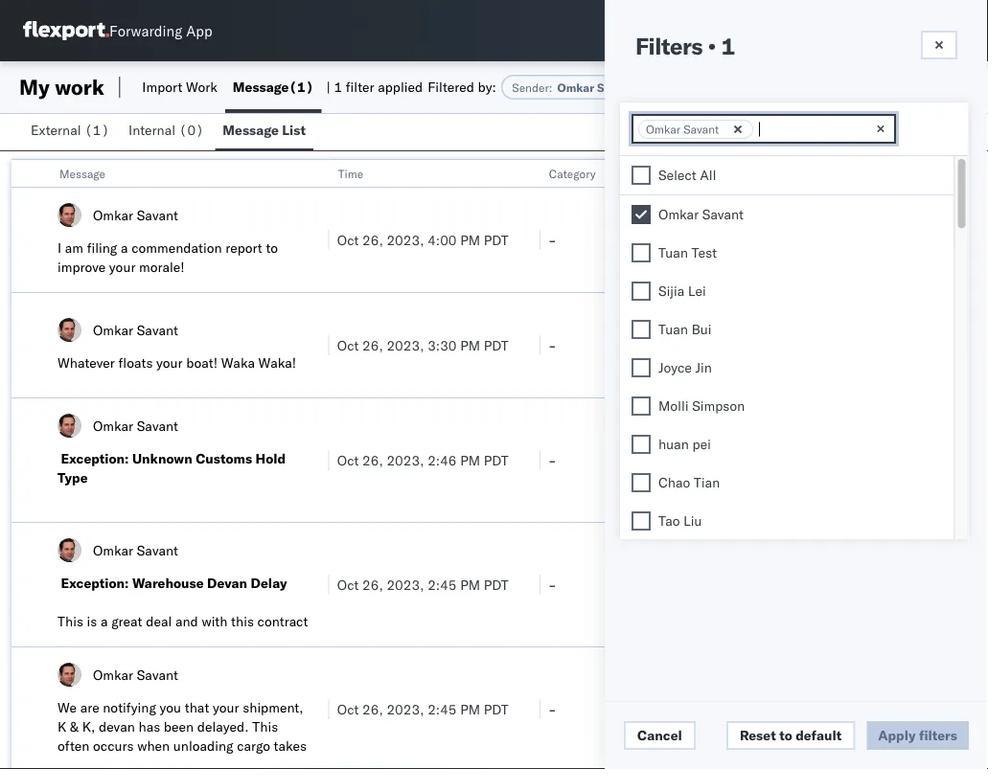 Task type: vqa. For each thing, say whether or not it's contained in the screenshot.
the 'Container Numbers' button
no



Task type: describe. For each thing, give the bounding box(es) containing it.
omkar savant up "warehouse"
[[93, 542, 178, 559]]

time
[[338, 166, 363, 181]]

message list
[[223, 122, 306, 139]]

takes
[[274, 738, 307, 755]]

this inside this is a great deal and with this contract established, we will create a lucrative partnership.
[[58, 614, 83, 630]]

huan pei
[[659, 436, 711, 453]]

date
[[690, 448, 721, 464]]

tian
[[694, 475, 720, 491]]

applied
[[378, 79, 423, 95]]

floats
[[118, 355, 153, 371]]

hold
[[256, 451, 286, 467]]

- for shipment,
[[548, 701, 557, 718]]

are
[[80, 700, 99, 717]]

import
[[142, 79, 182, 95]]

4 pm from the top
[[460, 577, 480, 593]]

internal (0)
[[129, 122, 204, 139]]

and
[[175, 614, 198, 630]]

jin
[[695, 360, 712, 376]]

create
[[180, 633, 218, 649]]

filters
[[636, 32, 703, 60]]

molli
[[659, 398, 689, 415]]

26, for waka!
[[362, 337, 383, 354]]

default
[[796, 728, 842, 744]]

message list button
[[215, 113, 314, 151]]

external (1) button
[[23, 113, 121, 151]]

filters • 1
[[636, 32, 735, 60]]

to inside i am filing a commendation report to improve your morale!
[[266, 240, 278, 256]]

pdt for shipment,
[[484, 701, 509, 718]]

2:46
[[428, 452, 457, 469]]

message for message classification category
[[775, 177, 828, 194]]

(0)
[[179, 122, 204, 139]]

unloading
[[173, 738, 233, 755]]

my
[[19, 74, 50, 100]]

reset
[[740, 728, 776, 744]]

you
[[160, 700, 181, 717]]

chao
[[659, 475, 690, 491]]

shipment
[[636, 374, 697, 391]]

2023, for exception: unknown customs hold type
[[387, 452, 424, 469]]

savant down will
[[137, 667, 178, 684]]

joyce jin
[[659, 360, 712, 376]]

this inside we are notifying you that your shipment, k & k, devan has been delayed. this often occurs when unloading cargo takes
[[252, 719, 278, 736]]

message for message (1)
[[233, 79, 289, 95]]

unknown
[[132, 451, 192, 467]]

1 vertical spatial your
[[156, 355, 183, 371]]

oct 26, 2023, 4:00 pm pdt
[[337, 232, 509, 248]]

tuan test
[[659, 244, 717, 261]]

shipment,
[[243, 700, 304, 717]]

1 oct 26, 2023, 2:45 pm pdt from the top
[[337, 577, 509, 593]]

exception: for exception: warehouse devan delay
[[61, 575, 129, 592]]

tuan for tuan bui
[[659, 321, 688, 338]]

related work item/shipment
[[761, 166, 910, 181]]

sijia lei
[[659, 283, 706, 300]]

savant down all
[[702, 206, 744, 223]]

omkar savant inside button
[[657, 311, 747, 327]]

2023, for your
[[387, 701, 424, 718]]

2 horizontal spatial a
[[222, 633, 229, 649]]

pdt for whatever floats your boat! waka waka!
[[484, 337, 509, 354]]

(1) for message (1)
[[289, 79, 314, 95]]

omkar savant up unknown
[[93, 418, 178, 434]]

|
[[326, 79, 331, 95]]

test
[[692, 244, 717, 261]]

4 2023, from the top
[[387, 577, 424, 593]]

omkar up select
[[646, 122, 681, 137]]

4 26, from the top
[[362, 577, 383, 593]]

sender : omkar savant
[[512, 80, 635, 94]]

savant up "commendation" on the top left of page
[[137, 207, 178, 223]]

1 horizontal spatial 1
[[721, 32, 735, 60]]

flex-
[[760, 701, 800, 718]]

oct 26, 2023, 2:46 pm pdt
[[337, 452, 509, 469]]

omkar savant up test
[[659, 206, 744, 223]]

lucrative
[[233, 633, 285, 649]]

reset to default button
[[727, 722, 855, 751]]

oct for exception: unknown customs hold type
[[337, 452, 359, 469]]

to inside button
[[780, 728, 793, 744]]

this is a great deal and with this contract established, we will create a lucrative partnership.
[[58, 614, 308, 669]]

bui
[[692, 321, 712, 338]]

oct for your
[[337, 701, 359, 718]]

morale!
[[139, 259, 185, 276]]

omkar up floats
[[93, 322, 133, 338]]

list box containing select all
[[620, 156, 954, 770]]

cancel
[[638, 728, 682, 744]]

2 oct 26, 2023, 2:45 pm pdt from the top
[[337, 701, 509, 718]]

savant up whatever floats your boat! waka waka!
[[137, 322, 178, 338]]

resize handle column header for time
[[517, 160, 540, 770]]

4 pdt from the top
[[484, 577, 509, 593]]

often
[[58, 738, 90, 755]]

(1) for external (1)
[[85, 122, 109, 139]]

- for whatever floats your boat! waka waka!
[[548, 337, 557, 354]]

•
[[708, 32, 716, 60]]

omkar savant up select all
[[646, 122, 719, 137]]

my work
[[19, 74, 104, 100]]

k
[[58, 719, 66, 736]]

savant up unknown
[[137, 418, 178, 434]]

3 - from the top
[[548, 452, 557, 469]]

internal (0) button
[[121, 113, 215, 151]]

a inside i am filing a commendation report to improve your morale!
[[121, 240, 128, 256]]

we
[[136, 633, 153, 649]]

warehouse
[[132, 575, 204, 592]]

cargo
[[237, 738, 270, 755]]

message for message
[[59, 166, 105, 181]]

boat!
[[186, 355, 218, 371]]

flexport. image
[[23, 21, 109, 40]]

message for message type
[[775, 115, 828, 132]]

type
[[832, 115, 858, 132]]

omkar savant up floats
[[93, 322, 178, 338]]

whatever floats your boat! waka waka!
[[58, 355, 296, 371]]

created
[[636, 448, 687, 464]]

reset to default
[[740, 728, 842, 744]]

when
[[137, 738, 170, 755]]

exception: for exception: unknown customs hold type
[[61, 451, 129, 467]]

1 horizontal spatial type
[[695, 115, 725, 132]]

whatever
[[58, 355, 115, 371]]

external (1)
[[31, 122, 109, 139]]

tao
[[659, 513, 680, 530]]

sender for sender : omkar savant
[[512, 80, 549, 94]]

work for my
[[55, 74, 104, 100]]

molli simpson
[[659, 398, 745, 415]]

omkar savant up filing
[[93, 207, 178, 223]]

exception: unknown customs hold type
[[58, 451, 286, 487]]

select all
[[659, 167, 717, 184]]

458574
[[800, 701, 850, 718]]

forwarding
[[109, 22, 182, 40]]

pm for to
[[460, 232, 480, 248]]

k,
[[82, 719, 95, 736]]



Task type: locate. For each thing, give the bounding box(es) containing it.
flex- 458574
[[760, 701, 850, 718]]

message up message list
[[233, 79, 289, 95]]

type inside exception: unknown customs hold type
[[58, 470, 88, 487]]

0 vertical spatial to
[[266, 240, 278, 256]]

2023,
[[387, 232, 424, 248], [387, 337, 424, 354], [387, 452, 424, 469], [387, 577, 424, 593], [387, 701, 424, 718]]

message
[[233, 79, 289, 95], [636, 115, 692, 132], [775, 115, 828, 132], [223, 122, 279, 139], [59, 166, 105, 181], [775, 177, 828, 194]]

2 vertical spatial a
[[222, 633, 229, 649]]

to right report
[[266, 240, 278, 256]]

4 oct from the top
[[337, 577, 359, 593]]

filtered
[[428, 79, 474, 95]]

3 26, from the top
[[362, 452, 383, 469]]

tao liu
[[659, 513, 702, 530]]

2:45
[[428, 577, 457, 593], [428, 701, 457, 718]]

1 right |
[[334, 79, 342, 95]]

:
[[549, 80, 553, 94]]

26, for report
[[362, 232, 383, 248]]

list box
[[620, 156, 954, 770]]

your inside i am filing a commendation report to improve your morale!
[[109, 259, 136, 276]]

0 vertical spatial 2:45
[[428, 577, 457, 593]]

26, for your
[[362, 701, 383, 718]]

category
[[775, 204, 827, 221]]

message inside button
[[223, 122, 279, 139]]

3 oct from the top
[[337, 452, 359, 469]]

1 vertical spatial sender
[[636, 271, 681, 288]]

resize handle column header for related work item/shipment
[[939, 160, 963, 770]]

5 26, from the top
[[362, 701, 383, 718]]

oct for report
[[337, 232, 359, 248]]

1 resize handle column header from the left
[[305, 160, 329, 770]]

2 2:45 from the top
[[428, 701, 457, 718]]

work for related
[[804, 166, 829, 181]]

to down flex-
[[780, 728, 793, 744]]

0 vertical spatial exception:
[[61, 451, 129, 467]]

chao tian
[[659, 475, 720, 491]]

this
[[58, 614, 83, 630], [252, 719, 278, 736]]

partnership.
[[58, 652, 132, 669]]

2 pm from the top
[[460, 337, 480, 354]]

savant up all
[[684, 122, 719, 137]]

import work
[[142, 79, 217, 95]]

2 resize handle column header from the left
[[517, 160, 540, 770]]

-
[[548, 232, 557, 248], [548, 337, 557, 354], [548, 452, 557, 469], [548, 577, 557, 593], [548, 701, 557, 718]]

exception: warehouse devan delay
[[61, 575, 287, 592]]

1 vertical spatial (1)
[[85, 122, 109, 139]]

message (1)
[[233, 79, 314, 95]]

great
[[111, 614, 142, 630]]

work up classification
[[804, 166, 829, 181]]

exception:
[[61, 451, 129, 467], [61, 575, 129, 592]]

oct right delay
[[337, 577, 359, 593]]

external
[[31, 122, 81, 139]]

your inside we are notifying you that your shipment, k & k, devan has been delayed. this often occurs when unloading cargo takes
[[213, 700, 239, 717]]

tuan left test
[[659, 244, 688, 261]]

internal
[[129, 122, 176, 139]]

1 vertical spatial work
[[804, 166, 829, 181]]

message down external (1) button
[[59, 166, 105, 181]]

5 - from the top
[[548, 701, 557, 718]]

1 horizontal spatial this
[[252, 719, 278, 736]]

1 horizontal spatial category
[[636, 191, 694, 208]]

1 2023, from the top
[[387, 232, 424, 248]]

None text field
[[758, 121, 777, 138]]

has
[[138, 719, 160, 736]]

oct
[[337, 232, 359, 248], [337, 337, 359, 354], [337, 452, 359, 469], [337, 577, 359, 593], [337, 701, 359, 718]]

None text field
[[776, 16, 806, 45]]

this left the is at the left
[[58, 614, 83, 630]]

delayed.
[[197, 719, 249, 736]]

category down select
[[636, 191, 694, 208]]

26, for exception: unknown customs hold type
[[362, 452, 383, 469]]

1 - from the top
[[548, 232, 557, 248]]

message inside message classification category
[[775, 177, 828, 194]]

0 vertical spatial this
[[58, 614, 83, 630]]

omkar up notifying
[[93, 667, 133, 684]]

1 exception: from the top
[[61, 451, 129, 467]]

pdt for to
[[484, 232, 509, 248]]

5 oct from the top
[[337, 701, 359, 718]]

list
[[282, 122, 306, 139]]

2 pdt from the top
[[484, 337, 509, 354]]

0 vertical spatial 1
[[721, 32, 735, 60]]

3:30
[[428, 337, 457, 354]]

1 vertical spatial 1
[[334, 79, 342, 95]]

2023, for waka!
[[387, 337, 424, 354]]

omkar savant down the lei
[[657, 311, 747, 327]]

a right the is at the left
[[101, 614, 108, 630]]

None checkbox
[[632, 166, 651, 185], [632, 244, 651, 263], [632, 359, 651, 378], [632, 397, 651, 416], [632, 474, 651, 493], [632, 166, 651, 185], [632, 244, 651, 263], [632, 359, 651, 378], [632, 397, 651, 416], [632, 474, 651, 493]]

pm
[[460, 232, 480, 248], [460, 337, 480, 354], [460, 452, 480, 469], [460, 577, 480, 593], [460, 701, 480, 718]]

cancel button
[[624, 722, 696, 751]]

1 tuan from the top
[[659, 244, 688, 261]]

3 resize handle column header from the left
[[728, 160, 751, 770]]

2 tuan from the top
[[659, 321, 688, 338]]

sender for sender
[[636, 271, 681, 288]]

0 horizontal spatial type
[[58, 470, 88, 487]]

devan
[[207, 575, 247, 592]]

1 vertical spatial tuan
[[659, 321, 688, 338]]

1 horizontal spatial work
[[804, 166, 829, 181]]

0 vertical spatial work
[[55, 74, 104, 100]]

1 horizontal spatial (1)
[[289, 79, 314, 95]]

1 vertical spatial a
[[101, 614, 108, 630]]

your down filing
[[109, 259, 136, 276]]

3 pdt from the top
[[484, 452, 509, 469]]

exception: inside exception: unknown customs hold type
[[61, 451, 129, 467]]

1 horizontal spatial sender
[[636, 271, 681, 288]]

pdt
[[484, 232, 509, 248], [484, 337, 509, 354], [484, 452, 509, 469], [484, 577, 509, 593], [484, 701, 509, 718]]

1
[[721, 32, 735, 60], [334, 79, 342, 95]]

contract
[[258, 614, 308, 630]]

work
[[186, 79, 217, 95]]

oct right shipment,
[[337, 701, 359, 718]]

2 oct from the top
[[337, 337, 359, 354]]

established,
[[58, 633, 132, 649]]

omkar savant button
[[636, 305, 958, 334]]

0 horizontal spatial your
[[109, 259, 136, 276]]

item/shipment
[[832, 166, 910, 181]]

0 horizontal spatial 1
[[334, 79, 342, 95]]

1 vertical spatial oct 26, 2023, 2:45 pm pdt
[[337, 701, 509, 718]]

5 pm from the top
[[460, 701, 480, 718]]

1 vertical spatial type
[[58, 470, 88, 487]]

resize handle column header for message
[[305, 160, 329, 770]]

0 horizontal spatial this
[[58, 614, 83, 630]]

a down with
[[222, 633, 229, 649]]

2 vertical spatial your
[[213, 700, 239, 717]]

message left list
[[223, 122, 279, 139]]

pm for whatever floats your boat! waka waka!
[[460, 337, 480, 354]]

tuan for tuan test
[[659, 244, 688, 261]]

0 vertical spatial a
[[121, 240, 128, 256]]

customs
[[196, 451, 252, 467]]

report
[[225, 240, 262, 256]]

1 oct from the top
[[337, 232, 359, 248]]

2 exception: from the top
[[61, 575, 129, 592]]

3 pm from the top
[[460, 452, 480, 469]]

omkar inside omkar savant button
[[657, 311, 700, 327]]

with
[[202, 614, 228, 630]]

your up delayed.
[[213, 700, 239, 717]]

savant down the lei
[[703, 311, 747, 327]]

sender right by:
[[512, 80, 549, 94]]

this down shipment,
[[252, 719, 278, 736]]

i
[[58, 240, 61, 256]]

0 vertical spatial sender
[[512, 80, 549, 94]]

1 pdt from the top
[[484, 232, 509, 248]]

0 horizontal spatial (1)
[[85, 122, 109, 139]]

category down the sender : omkar savant
[[549, 166, 596, 181]]

oct right hold at bottom left
[[337, 452, 359, 469]]

omkar up filing
[[93, 207, 133, 223]]

0 horizontal spatial sender
[[512, 80, 549, 94]]

0 vertical spatial tuan
[[659, 244, 688, 261]]

oct 26, 2023, 3:30 pm pdt
[[337, 337, 509, 354]]

oct for waka!
[[337, 337, 359, 354]]

1 2:45 from the top
[[428, 577, 457, 593]]

- for to
[[548, 232, 557, 248]]

1 vertical spatial to
[[780, 728, 793, 744]]

1 horizontal spatial a
[[121, 240, 128, 256]]

0 horizontal spatial work
[[55, 74, 104, 100]]

your left boat!
[[156, 355, 183, 371]]

occurs
[[93, 738, 134, 755]]

message for message list
[[223, 122, 279, 139]]

2 2023, from the top
[[387, 337, 424, 354]]

1 pm from the top
[[460, 232, 480, 248]]

oct down time
[[337, 232, 359, 248]]

4 resize handle column header from the left
[[939, 160, 963, 770]]

that
[[185, 700, 209, 717]]

tuan left bui
[[659, 321, 688, 338]]

5 pdt from the top
[[484, 701, 509, 718]]

exception: left unknown
[[61, 451, 129, 467]]

simpson
[[692, 398, 745, 415]]

filter
[[346, 79, 374, 95]]

0 vertical spatial (1)
[[289, 79, 314, 95]]

related
[[761, 166, 801, 181]]

notifying
[[103, 700, 156, 717]]

0 vertical spatial your
[[109, 259, 136, 276]]

3 2023, from the top
[[387, 452, 424, 469]]

1 26, from the top
[[362, 232, 383, 248]]

0 horizontal spatial to
[[266, 240, 278, 256]]

0 vertical spatial type
[[695, 115, 725, 132]]

1 horizontal spatial your
[[156, 355, 183, 371]]

by:
[[478, 79, 496, 95]]

(1) inside button
[[85, 122, 109, 139]]

a right filing
[[121, 240, 128, 256]]

type
[[695, 115, 725, 132], [58, 470, 88, 487]]

omkar down 'sijia lei'
[[657, 311, 700, 327]]

is
[[87, 614, 97, 630]]

message for message type
[[636, 115, 692, 132]]

tuan bui
[[659, 321, 712, 338]]

4:00
[[428, 232, 457, 248]]

2 horizontal spatial your
[[213, 700, 239, 717]]

0 vertical spatial oct 26, 2023, 2:45 pm pdt
[[337, 577, 509, 593]]

1 horizontal spatial to
[[780, 728, 793, 744]]

omkar up unknown
[[93, 418, 133, 434]]

2 26, from the top
[[362, 337, 383, 354]]

resize handle column header
[[305, 160, 329, 770], [517, 160, 540, 770], [728, 160, 751, 770], [939, 160, 963, 770]]

huan
[[659, 436, 689, 453]]

sijia
[[659, 283, 685, 300]]

resize handle column header for category
[[728, 160, 751, 770]]

to
[[266, 240, 278, 256], [780, 728, 793, 744]]

savant
[[597, 80, 635, 94], [684, 122, 719, 137], [702, 206, 744, 223], [137, 207, 178, 223], [703, 311, 747, 327], [137, 322, 178, 338], [137, 418, 178, 434], [137, 542, 178, 559], [137, 667, 178, 684]]

1 vertical spatial category
[[636, 191, 694, 208]]

sender
[[512, 80, 549, 94], [636, 271, 681, 288]]

5 2023, from the top
[[387, 701, 424, 718]]

savant right :
[[597, 80, 635, 94]]

0 horizontal spatial category
[[549, 166, 596, 181]]

4 - from the top
[[548, 577, 557, 593]]

1 right •
[[721, 32, 735, 60]]

oct left 3:30
[[337, 337, 359, 354]]

1 vertical spatial this
[[252, 719, 278, 736]]

sender down tuan test
[[636, 271, 681, 288]]

been
[[164, 719, 194, 736]]

exception: up the is at the left
[[61, 575, 129, 592]]

savant inside button
[[703, 311, 747, 327]]

0 horizontal spatial a
[[101, 614, 108, 630]]

i am filing a commendation report to improve your morale!
[[58, 240, 278, 276]]

import work button
[[135, 61, 225, 113]]

message up select
[[636, 115, 692, 132]]

deal
[[146, 614, 172, 630]]

None checkbox
[[632, 205, 651, 224], [632, 282, 651, 301], [632, 320, 651, 339], [632, 435, 651, 454], [632, 512, 651, 531], [632, 205, 651, 224], [632, 282, 651, 301], [632, 320, 651, 339], [632, 435, 651, 454], [632, 512, 651, 531]]

0 vertical spatial category
[[549, 166, 596, 181]]

omkar down select
[[659, 206, 699, 223]]

omkar right :
[[557, 80, 594, 94]]

pm for shipment,
[[460, 701, 480, 718]]

omkar savant up notifying
[[93, 667, 178, 684]]

(1) left |
[[289, 79, 314, 95]]

2023, for report
[[387, 232, 424, 248]]

commendation
[[132, 240, 222, 256]]

1 vertical spatial exception:
[[61, 575, 129, 592]]

waka
[[221, 355, 255, 371]]

savant up "warehouse"
[[137, 542, 178, 559]]

delay
[[251, 575, 287, 592]]

we are notifying you that your shipment, k & k, devan has been delayed. this often occurs when unloading cargo takes
[[58, 700, 307, 755]]

select
[[659, 167, 697, 184]]

(1) right external
[[85, 122, 109, 139]]

work up the external (1)
[[55, 74, 104, 100]]

omkar
[[557, 80, 594, 94], [646, 122, 681, 137], [659, 206, 699, 223], [93, 207, 133, 223], [657, 311, 700, 327], [93, 322, 133, 338], [93, 418, 133, 434], [93, 542, 133, 559], [93, 667, 133, 684]]

forwarding app link
[[23, 21, 212, 40]]

omkar up "warehouse"
[[93, 542, 133, 559]]

1 vertical spatial 2:45
[[428, 701, 457, 718]]

2 - from the top
[[548, 337, 557, 354]]

message up category
[[775, 177, 828, 194]]

(1)
[[289, 79, 314, 95], [85, 122, 109, 139]]

created date
[[636, 448, 721, 464]]

message left type
[[775, 115, 828, 132]]

filing
[[87, 240, 117, 256]]

&
[[70, 719, 79, 736]]



